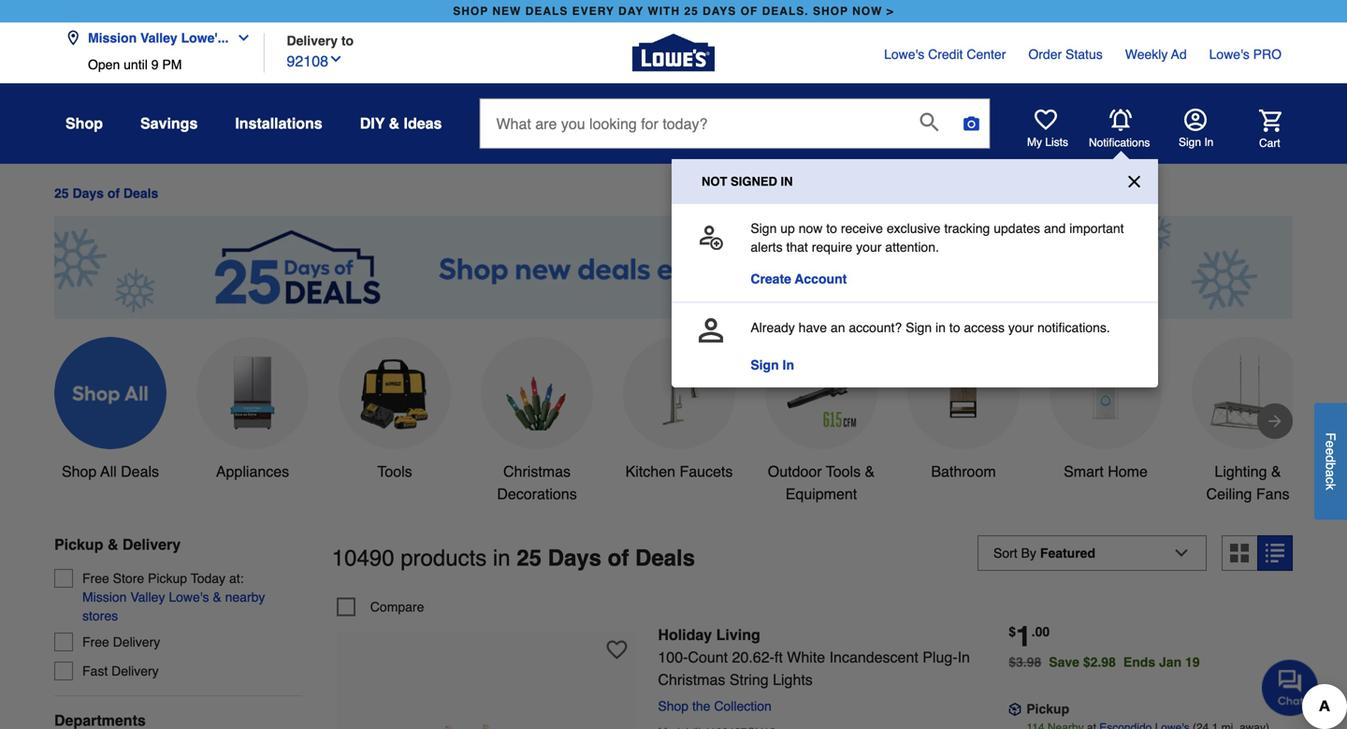 Task type: locate. For each thing, give the bounding box(es) containing it.
order status link
[[1029, 45, 1103, 64]]

lowe's credit center
[[884, 47, 1006, 62]]

1 horizontal spatial in
[[936, 320, 946, 335]]

christmas decorations
[[497, 463, 577, 502]]

your
[[856, 240, 882, 255], [1009, 320, 1034, 335]]

0 vertical spatial of
[[107, 186, 120, 201]]

christmas up decorations
[[504, 463, 571, 480]]

not
[[702, 175, 728, 189]]

mission up open
[[88, 30, 137, 45]]

tools up 10490
[[377, 463, 412, 480]]

pickup up stores
[[54, 536, 103, 553]]

smart
[[1064, 463, 1104, 480]]

$
[[1009, 624, 1016, 639]]

sign in down lowe's home improvement account image
[[1179, 136, 1214, 149]]

2 horizontal spatial 25
[[685, 5, 699, 18]]

0 vertical spatial sign in
[[1179, 136, 1214, 149]]

9
[[151, 57, 159, 72]]

0 horizontal spatial chevron down image
[[229, 30, 251, 45]]

sign in down already
[[751, 358, 795, 373]]

delivery
[[287, 33, 338, 48], [123, 536, 181, 553], [113, 634, 160, 649], [111, 663, 159, 678]]

1 horizontal spatial shop
[[813, 5, 849, 18]]

deals down savings button
[[123, 186, 158, 201]]

already have an account? sign in to access your notifications.
[[751, 320, 1111, 335]]

1 vertical spatial deals
[[121, 463, 159, 480]]

in right "products" at bottom
[[493, 545, 511, 571]]

deals up holiday
[[635, 545, 695, 571]]

shop left the now
[[813, 5, 849, 18]]

& inside mission valley lowe's & nearby stores
[[213, 589, 222, 604]]

create
[[751, 271, 792, 286]]

shop
[[453, 5, 489, 18], [813, 5, 849, 18]]

add user image
[[699, 225, 724, 250]]

& up fans
[[1272, 463, 1282, 480]]

1 vertical spatial in
[[783, 358, 795, 373]]

in inside button
[[1205, 136, 1214, 149]]

delivery up the free store pickup today at:
[[123, 536, 181, 553]]

plug-
[[923, 649, 958, 666]]

the
[[693, 699, 711, 714]]

require
[[812, 240, 853, 255]]

lighting
[[1215, 463, 1268, 480]]

that
[[787, 240, 808, 255]]

today
[[191, 571, 226, 586]]

10490 products in 25 days of deals
[[332, 545, 695, 571]]

an
[[831, 320, 846, 335]]

deals
[[123, 186, 158, 201], [121, 463, 159, 480], [635, 545, 695, 571]]

sign in button
[[1179, 109, 1214, 150]]

my lists link
[[1028, 109, 1069, 150]]

f e e d b a c k button
[[1315, 403, 1348, 520]]

1 horizontal spatial days
[[548, 545, 602, 571]]

departments element
[[54, 711, 302, 729]]

25 right "with" on the top of the page
[[685, 5, 699, 18]]

pickup up mission valley lowe's & nearby stores
[[148, 571, 187, 586]]

living
[[717, 626, 761, 644]]

1 vertical spatial christmas
[[658, 671, 726, 688]]

&
[[389, 115, 400, 132], [865, 463, 875, 480], [1272, 463, 1282, 480], [108, 536, 118, 553], [213, 589, 222, 604]]

appliances
[[216, 463, 289, 480]]

lowe'...
[[181, 30, 229, 45]]

0 horizontal spatial sign in
[[751, 358, 795, 373]]

pickup for pickup & delivery
[[54, 536, 103, 553]]

savings button
[[140, 107, 198, 140]]

1 horizontal spatial tools
[[826, 463, 861, 480]]

mission
[[88, 30, 137, 45], [82, 589, 127, 604]]

pickup right pickup image
[[1027, 702, 1070, 717]]

& right outdoor on the bottom of the page
[[865, 463, 875, 480]]

alerts
[[751, 240, 783, 255]]

christmas down the count
[[658, 671, 726, 688]]

e up d
[[1324, 441, 1339, 448]]

in left $3.98
[[958, 649, 970, 666]]

1 vertical spatial valley
[[130, 589, 165, 604]]

free store pickup today at:
[[82, 571, 244, 586]]

25 down decorations
[[517, 545, 542, 571]]

1 vertical spatial 25
[[54, 186, 69, 201]]

your inside sign up now to receive exclusive tracking updates and important alerts that require your attention.
[[856, 240, 882, 255]]

0 horizontal spatial days
[[72, 186, 104, 201]]

1 free from the top
[[82, 571, 109, 586]]

25
[[685, 5, 699, 18], [54, 186, 69, 201], [517, 545, 542, 571]]

chevron down image
[[229, 30, 251, 45], [328, 51, 343, 66]]

tools inside outdoor tools & equipment
[[826, 463, 861, 480]]

up
[[781, 221, 795, 236]]

deals right all
[[121, 463, 159, 480]]

0 vertical spatial mission
[[88, 30, 137, 45]]

signed
[[731, 175, 778, 189]]

savings save $2.98 element
[[1049, 655, 1208, 670]]

0 horizontal spatial christmas
[[504, 463, 571, 480]]

0 horizontal spatial shop
[[453, 5, 489, 18]]

0 vertical spatial days
[[72, 186, 104, 201]]

pickup for pickup
[[1027, 702, 1070, 717]]

shop
[[66, 115, 103, 132], [62, 463, 97, 480], [658, 699, 689, 714]]

1 vertical spatial shop
[[62, 463, 97, 480]]

1 vertical spatial free
[[82, 634, 109, 649]]

days down decorations
[[548, 545, 602, 571]]

valley
[[140, 30, 178, 45], [130, 589, 165, 604]]

0 horizontal spatial of
[[107, 186, 120, 201]]

mission up stores
[[82, 589, 127, 604]]

20.62-
[[732, 649, 775, 666]]

1 horizontal spatial pickup
[[148, 571, 187, 586]]

shop down open
[[66, 115, 103, 132]]

1 horizontal spatial in
[[958, 649, 970, 666]]

1 tools from the left
[[377, 463, 412, 480]]

chat invite button image
[[1263, 659, 1320, 716]]

0 vertical spatial in
[[936, 320, 946, 335]]

1 horizontal spatial of
[[608, 545, 629, 571]]

0 horizontal spatial pickup
[[54, 536, 103, 553]]

kitchen faucets button
[[623, 337, 736, 483]]

sign up alerts
[[751, 221, 777, 236]]

2 free from the top
[[82, 634, 109, 649]]

2 horizontal spatial lowe's
[[1210, 47, 1250, 62]]

valley up 9
[[140, 30, 178, 45]]

lowe's left pro
[[1210, 47, 1250, 62]]

0 vertical spatial chevron down image
[[229, 30, 251, 45]]

free for free store pickup today at:
[[82, 571, 109, 586]]

account?
[[849, 320, 902, 335]]

shop inside button
[[62, 463, 97, 480]]

now
[[799, 221, 823, 236]]

my
[[1028, 136, 1043, 149]]

in
[[936, 320, 946, 335], [493, 545, 511, 571]]

valley for lowe'...
[[140, 30, 178, 45]]

& down today
[[213, 589, 222, 604]]

status
[[1066, 47, 1103, 62]]

ends
[[1124, 655, 1156, 670]]

0 vertical spatial your
[[856, 240, 882, 255]]

ceiling
[[1207, 485, 1253, 502]]

in
[[781, 175, 793, 189]]

sign up now to receive exclusive tracking updates and important alerts that require your attention.
[[751, 221, 1128, 255]]

smart home
[[1064, 463, 1148, 480]]

1 horizontal spatial chevron down image
[[328, 51, 343, 66]]

2 vertical spatial pickup
[[1027, 702, 1070, 717]]

lowe's home improvement account image
[[1185, 109, 1207, 131]]

mission valley lowe's & nearby stores
[[82, 589, 265, 623]]

0 horizontal spatial to
[[341, 33, 354, 48]]

1 vertical spatial chevron down image
[[328, 51, 343, 66]]

tools up equipment
[[826, 463, 861, 480]]

weekly
[[1126, 47, 1168, 62]]

mission inside 'button'
[[88, 30, 137, 45]]

1 horizontal spatial sign in
[[1179, 136, 1214, 149]]

lowe's inside "link"
[[1210, 47, 1250, 62]]

lowe's left credit at the top of the page
[[884, 47, 925, 62]]

2 horizontal spatial in
[[1205, 136, 1214, 149]]

sign down lowe's home improvement account image
[[1179, 136, 1202, 149]]

free left store
[[82, 571, 109, 586]]

lowe's
[[884, 47, 925, 62], [1210, 47, 1250, 62], [169, 589, 209, 604]]

heart outline image
[[607, 640, 627, 660]]

1 vertical spatial of
[[608, 545, 629, 571]]

ad
[[1172, 47, 1187, 62]]

2 horizontal spatial pickup
[[1027, 702, 1070, 717]]

until
[[124, 57, 148, 72]]

installations button
[[235, 107, 323, 140]]

2 horizontal spatial to
[[950, 320, 961, 335]]

1 horizontal spatial 25
[[517, 545, 542, 571]]

pickup
[[54, 536, 103, 553], [148, 571, 187, 586], [1027, 702, 1070, 717]]

days
[[72, 186, 104, 201], [548, 545, 602, 571]]

valley inside mission valley lowe's & nearby stores
[[130, 589, 165, 604]]

19
[[1186, 655, 1200, 670]]

2 e from the top
[[1324, 448, 1339, 455]]

days down shop button
[[72, 186, 104, 201]]

already
[[751, 320, 795, 335]]

0 vertical spatial christmas
[[504, 463, 571, 480]]

& up store
[[108, 536, 118, 553]]

arrow right image
[[1266, 412, 1285, 430]]

1 vertical spatial your
[[1009, 320, 1034, 335]]

$2.98
[[1084, 655, 1116, 670]]

mission for mission valley lowe'...
[[88, 30, 137, 45]]

lowe's down today
[[169, 589, 209, 604]]

1 vertical spatial mission
[[82, 589, 127, 604]]

1 horizontal spatial lowe's
[[884, 47, 925, 62]]

1 horizontal spatial christmas
[[658, 671, 726, 688]]

diy & ideas button
[[360, 107, 442, 140]]

0 vertical spatial valley
[[140, 30, 178, 45]]

shop left the new
[[453, 5, 489, 18]]

your right 'access'
[[1009, 320, 1034, 335]]

0 vertical spatial in
[[1205, 136, 1214, 149]]

delivery up 92108
[[287, 33, 338, 48]]

25 down shop button
[[54, 186, 69, 201]]

string
[[730, 671, 769, 688]]

e up b
[[1324, 448, 1339, 455]]

in left 'access'
[[936, 320, 946, 335]]

shop left all
[[62, 463, 97, 480]]

None search field
[[480, 98, 991, 166]]

1 horizontal spatial to
[[827, 221, 838, 236]]

in down lowe's home improvement account image
[[1205, 136, 1214, 149]]

10490
[[332, 545, 395, 571]]

your down receive
[[856, 240, 882, 255]]

2 vertical spatial shop
[[658, 699, 689, 714]]

ideas
[[404, 115, 442, 132]]

0 horizontal spatial in
[[493, 545, 511, 571]]

free down stores
[[82, 634, 109, 649]]

0 vertical spatial to
[[341, 33, 354, 48]]

mission inside mission valley lowe's & nearby stores
[[82, 589, 127, 604]]

& inside lighting & ceiling fans
[[1272, 463, 1282, 480]]

shop left the
[[658, 699, 689, 714]]

0 horizontal spatial lowe's
[[169, 589, 209, 604]]

search image
[[920, 113, 939, 131]]

shop button
[[66, 107, 103, 140]]

lowe's home improvement lists image
[[1035, 109, 1058, 131]]

1 vertical spatial to
[[827, 221, 838, 236]]

valley down the free store pickup today at:
[[130, 589, 165, 604]]

christmas inside 'christmas decorations'
[[504, 463, 571, 480]]

2 vertical spatial in
[[958, 649, 970, 666]]

lowe's for lowe's pro
[[1210, 47, 1250, 62]]

sign inside button
[[1179, 136, 1202, 149]]

in down already
[[783, 358, 795, 373]]

0 horizontal spatial your
[[856, 240, 882, 255]]

valley inside 'button'
[[140, 30, 178, 45]]

0 vertical spatial free
[[82, 571, 109, 586]]

important
[[1070, 221, 1125, 236]]

2 tools from the left
[[826, 463, 861, 480]]

christmas
[[504, 463, 571, 480], [658, 671, 726, 688]]

0 vertical spatial pickup
[[54, 536, 103, 553]]

2 vertical spatial 25
[[517, 545, 542, 571]]

stores
[[82, 608, 118, 623]]

lowe's home improvement logo image
[[633, 12, 715, 94]]

delivery to
[[287, 33, 354, 48]]

bathroom button
[[908, 337, 1020, 483]]

& right diy
[[389, 115, 400, 132]]

0 vertical spatial shop
[[66, 115, 103, 132]]

0 horizontal spatial tools
[[377, 463, 412, 480]]



Task type: describe. For each thing, give the bounding box(es) containing it.
ends jan 19 element
[[1124, 655, 1208, 670]]

lowe's for lowe's credit center
[[884, 47, 925, 62]]

shop the collection link
[[658, 699, 779, 714]]

notifications
[[1089, 136, 1151, 149]]

sign down already
[[751, 358, 779, 373]]

92108
[[287, 52, 328, 70]]

valley for lowe's
[[130, 589, 165, 604]]

shop for shop
[[66, 115, 103, 132]]

access
[[964, 320, 1005, 335]]

lowe's home improvement notification center image
[[1110, 109, 1132, 131]]

compare
[[370, 600, 424, 615]]

1 shop from the left
[[453, 5, 489, 18]]

1 vertical spatial days
[[548, 545, 602, 571]]

collection
[[714, 699, 772, 714]]

1001813120 element
[[337, 598, 424, 616]]

holiday
[[658, 626, 712, 644]]

& for ceiling
[[1272, 463, 1282, 480]]

2 vertical spatial to
[[950, 320, 961, 335]]

order
[[1029, 47, 1062, 62]]

mission valley lowe'...
[[88, 30, 229, 45]]

lowe's inside mission valley lowe's & nearby stores
[[169, 589, 209, 604]]

count
[[688, 649, 728, 666]]

chevron down image inside 92108 'button'
[[328, 51, 343, 66]]

my lists
[[1028, 136, 1069, 149]]

home
[[1108, 463, 1148, 480]]

lowe's home improvement cart image
[[1260, 109, 1282, 132]]

with
[[648, 5, 680, 18]]

updates
[[994, 221, 1041, 236]]

create account
[[751, 271, 847, 286]]

deals
[[526, 5, 568, 18]]

actual price $1.00 element
[[1009, 621, 1050, 653]]

fast
[[82, 663, 108, 678]]

savings
[[140, 115, 198, 132]]

jan
[[1160, 655, 1182, 670]]

0 vertical spatial 25
[[685, 5, 699, 18]]

all
[[100, 463, 117, 480]]

account
[[795, 271, 847, 286]]

store
[[113, 571, 144, 586]]

0 horizontal spatial 25
[[54, 186, 69, 201]]

b
[[1324, 463, 1339, 470]]

now
[[853, 5, 883, 18]]

open
[[88, 57, 120, 72]]

to inside sign up now to receive exclusive tracking updates and important alerts that require your attention.
[[827, 221, 838, 236]]

1 vertical spatial in
[[493, 545, 511, 571]]

was price $3.98 element
[[1009, 650, 1049, 670]]

2 vertical spatial deals
[[635, 545, 695, 571]]

1
[[1016, 621, 1032, 653]]

k
[[1324, 484, 1339, 490]]

christmas inside "holiday living 100-count 20.62-ft white incandescent plug-in christmas string lights"
[[658, 671, 726, 688]]

25 days of deals. shop new deals every day. while supplies last. image
[[54, 216, 1293, 318]]

outdoor tools & equipment button
[[766, 337, 878, 505]]

day
[[619, 5, 644, 18]]

camera image
[[963, 114, 981, 133]]

order status
[[1029, 47, 1103, 62]]

free for free delivery
[[82, 634, 109, 649]]

.00
[[1032, 624, 1050, 639]]

christmas decorations button
[[481, 337, 593, 505]]

grid view image
[[1231, 544, 1249, 562]]

days
[[703, 5, 737, 18]]

exclusive
[[887, 221, 941, 236]]

pro
[[1254, 47, 1282, 62]]

shop all deals
[[62, 463, 159, 480]]

tracking
[[945, 221, 991, 236]]

incandescent
[[830, 649, 919, 666]]

outdoor
[[768, 463, 822, 480]]

location image
[[66, 30, 80, 45]]

$ 1 .00
[[1009, 621, 1050, 653]]

1 e from the top
[[1324, 441, 1339, 448]]

notifications.
[[1038, 320, 1111, 335]]

& for delivery
[[108, 536, 118, 553]]

1 horizontal spatial your
[[1009, 320, 1034, 335]]

products
[[401, 545, 487, 571]]

0 horizontal spatial in
[[783, 358, 795, 373]]

sign right account?
[[906, 320, 932, 335]]

Search Query text field
[[481, 99, 905, 148]]

save
[[1049, 655, 1080, 670]]

cart
[[1260, 136, 1281, 150]]

lists
[[1046, 136, 1069, 149]]

2 shop from the left
[[813, 5, 849, 18]]

list view image
[[1266, 544, 1285, 562]]

& for ideas
[[389, 115, 400, 132]]

$3.98
[[1009, 655, 1042, 670]]

mission valley lowe'... button
[[66, 19, 259, 57]]

mission valley lowe's & nearby stores button
[[82, 588, 302, 625]]

fast delivery
[[82, 663, 159, 678]]

have
[[799, 320, 827, 335]]

shop for shop all deals
[[62, 463, 97, 480]]

100-
[[658, 649, 688, 666]]

sign inside sign up now to receive exclusive tracking updates and important alerts that require your attention.
[[751, 221, 777, 236]]

appliances button
[[197, 337, 309, 483]]

deals.
[[762, 5, 809, 18]]

delivery down free delivery
[[111, 663, 159, 678]]

deals inside button
[[121, 463, 159, 480]]

nearby
[[225, 589, 265, 604]]

1 vertical spatial sign in
[[751, 358, 795, 373]]

installations
[[235, 115, 323, 132]]

pickup image
[[1009, 703, 1022, 716]]

0 vertical spatial deals
[[123, 186, 158, 201]]

decorations
[[497, 485, 577, 502]]

open until 9 pm
[[88, 57, 182, 72]]

lights
[[773, 671, 813, 688]]

weekly ad link
[[1126, 45, 1187, 64]]

shop all deals button
[[54, 337, 167, 483]]

equipment
[[786, 485, 858, 502]]

outdoor tools & equipment
[[768, 463, 875, 502]]

smart home button
[[1050, 337, 1162, 483]]

every
[[572, 5, 615, 18]]

delivery up fast delivery
[[113, 634, 160, 649]]

shop for shop the collection
[[658, 699, 689, 714]]

close image
[[1126, 173, 1144, 191]]

pickup & delivery
[[54, 536, 181, 553]]

kitchen faucets
[[626, 463, 733, 480]]

c
[[1324, 477, 1339, 484]]

free delivery
[[82, 634, 160, 649]]

92108 button
[[287, 48, 343, 73]]

25 days of deals link
[[54, 186, 158, 201]]

lighting & ceiling fans
[[1207, 463, 1290, 502]]

1 vertical spatial pickup
[[148, 571, 187, 586]]

shop new deals every day with 25 days of deals. shop now >
[[453, 5, 895, 18]]

25 days of deals
[[54, 186, 158, 201]]

lowe's credit center link
[[884, 45, 1006, 64]]

f e e d b a c k
[[1324, 433, 1339, 490]]

weekly ad
[[1126, 47, 1187, 62]]

account image
[[699, 318, 724, 343]]

mission for mission valley lowe's & nearby stores
[[82, 589, 127, 604]]

in inside "holiday living 100-count 20.62-ft white incandescent plug-in christmas string lights"
[[958, 649, 970, 666]]

lowe's pro
[[1210, 47, 1282, 62]]

white
[[787, 649, 826, 666]]

& inside outdoor tools & equipment
[[865, 463, 875, 480]]

faucets
[[680, 463, 733, 480]]



Task type: vqa. For each thing, say whether or not it's contained in the screenshot.
Sign within sign up now to receive exclusive tracking updates and important alerts that require your attention.
yes



